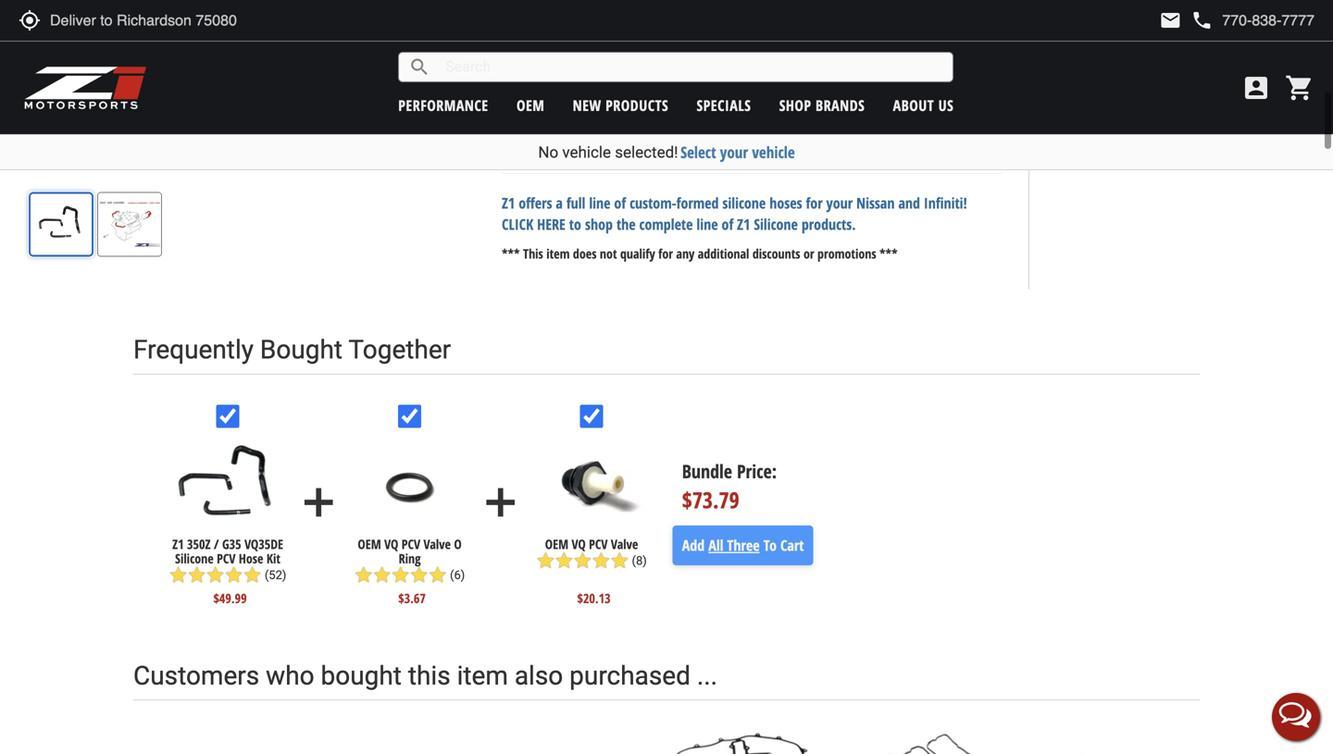 Task type: locate. For each thing, give the bounding box(es) containing it.
z1 350z / g35 vq35de silicone pcv hose kit star star star star star (52) $49.99
[[169, 536, 287, 608]]

2 horizontal spatial your
[[970, 11, 999, 28]]

...
[[697, 661, 718, 692]]

oem for oem vq pcv valve o ring star star star star star (6) $3.67
[[358, 536, 381, 554]]

oem vq pcv valve o ring star star star star star (6) $3.67
[[355, 536, 465, 608]]

o
[[454, 536, 462, 554]]

0 horizontal spatial of
[[615, 193, 626, 213]]

silicone inside z1 350z / g35 vq35de silicone pcv hose kit star star star star star (52) $49.99
[[175, 550, 214, 568]]

as
[[898, 11, 914, 28], [951, 11, 966, 28]]

(8)
[[632, 554, 647, 568]]

vq inside oem vq pcv valve o ring star star star star star (6) $3.67
[[385, 536, 399, 554]]

line up to shop
[[589, 193, 611, 213]]

2007
[[578, 114, 611, 131]]

vehicle down shop
[[752, 142, 795, 163]]

valve for star
[[424, 536, 451, 554]]

1 vertical spatial of
[[722, 214, 734, 234]]

add
[[296, 480, 342, 526], [478, 480, 524, 526]]

2006 up 2007
[[578, 93, 611, 110]]

of up "the"
[[615, 193, 626, 213]]

valve inside oem vq pcv valve star star star star star (8)
[[611, 536, 639, 554]]

0 vertical spatial for
[[806, 193, 823, 213]]

silicone up discounts
[[754, 214, 798, 234]]

as right last
[[898, 11, 914, 28]]

1 infiniti from the top
[[615, 114, 654, 131]]

*** this item does not qualify for any additional discounts or promotions ***
[[502, 245, 898, 262]]

silicone right formed
[[723, 193, 766, 213]]

0 vertical spatial 2003-
[[539, 93, 578, 110]]

pcv inside oem vq pcv valve star star star star star (8)
[[589, 536, 608, 554]]

1 vertical spatial line
[[697, 214, 718, 234]]

to
[[764, 536, 777, 556]]

1 vertical spatial item
[[457, 661, 508, 692]]

mail
[[1160, 9, 1182, 31]]

1 horizontal spatial your
[[827, 193, 853, 213]]

silicone
[[754, 214, 798, 234], [175, 550, 214, 568]]

of
[[615, 193, 626, 213], [722, 214, 734, 234]]

these
[[762, 11, 798, 28]]

line down formed
[[697, 214, 718, 234]]

your inside durable silicone material ensures these hoses will last as long as your truck.
[[970, 11, 999, 28]]

0 horizontal spatial pcv
[[217, 550, 236, 568]]

silicone inside z1 offers a full line of custom-formed silicone hoses for your nissan and infiniti! click here to shop the complete line of z1 silicone products.
[[754, 214, 798, 234]]

1 vertical spatial 2003-
[[539, 114, 578, 131]]

vq inside oem vq pcv valve star star star star star (8)
[[572, 536, 586, 554]]

1 horizontal spatial 350z
[[664, 93, 698, 110]]

1 valve from the left
[[424, 536, 451, 554]]

promotions
[[818, 245, 877, 262]]

shop brands link
[[780, 95, 865, 115]]

pcv left o
[[402, 536, 421, 554]]

$73.79
[[682, 486, 740, 516]]

nissan inside z1 offers a full line of custom-formed silicone hoses for your nissan and infiniti! click here to shop the complete line of z1 silicone products.
[[857, 193, 895, 213]]

0 horizontal spatial as
[[898, 11, 914, 28]]

specials
[[697, 95, 752, 115]]

for up products.
[[806, 193, 823, 213]]

about
[[893, 95, 935, 115]]

vq up $20.13
[[572, 536, 586, 554]]

oem
[[517, 95, 545, 115], [358, 536, 381, 554], [545, 536, 569, 554]]

hoses
[[802, 11, 842, 28], [770, 193, 803, 213]]

0 vertical spatial infiniti
[[615, 114, 654, 131]]

hoses up products.
[[770, 193, 803, 213]]

z1
[[502, 193, 515, 213], [738, 214, 751, 234], [172, 536, 184, 554]]

hoses left will
[[802, 11, 842, 28]]

vehicle
[[752, 142, 795, 163], [563, 143, 611, 162]]

350z down search search box
[[664, 93, 698, 110]]

2 vertical spatial your
[[827, 193, 853, 213]]

g35 right /
[[222, 536, 241, 554]]

valve inside oem vq pcv valve o ring star star star star star (6) $3.67
[[424, 536, 451, 554]]

0 horizontal spatial z1
[[172, 536, 184, 554]]

vq for ring
[[385, 536, 399, 554]]

vehicle down 2007
[[563, 143, 611, 162]]

of up additional
[[722, 214, 734, 234]]

2 vertical spatial g35
[[222, 536, 241, 554]]

/
[[214, 536, 219, 554]]

0 vertical spatial item
[[547, 245, 570, 262]]

0 horizontal spatial vq
[[385, 536, 399, 554]]

not
[[600, 245, 617, 262]]

None checkbox
[[216, 405, 239, 429], [398, 405, 422, 429], [580, 405, 604, 429], [216, 405, 239, 429], [398, 405, 422, 429], [580, 405, 604, 429]]

2 vertical spatial z1
[[172, 536, 184, 554]]

z1 up click
[[502, 193, 515, 213]]

oem inside oem vq pcv valve star star star star star (8)
[[545, 536, 569, 554]]

1 horizontal spatial silicone
[[723, 193, 766, 213]]

sedan
[[690, 135, 733, 153]]

silicone left /
[[175, 550, 214, 568]]

2 vq from the left
[[572, 536, 586, 554]]

0 vertical spatial 2006
[[578, 93, 611, 110]]

additional
[[698, 245, 750, 262]]

vq for star
[[572, 536, 586, 554]]

full
[[567, 193, 586, 213]]

shopping_cart link
[[1281, 73, 1315, 103]]

pcv left hose
[[217, 550, 236, 568]]

as right long
[[951, 11, 966, 28]]

who
[[266, 661, 315, 692]]

mail phone
[[1160, 9, 1214, 31]]

2 vertical spatial 2003-
[[539, 135, 578, 153]]

nissan
[[615, 93, 660, 110], [857, 193, 895, 213]]

for left any
[[659, 245, 673, 262]]

0 horizontal spatial add
[[296, 480, 342, 526]]

(52)
[[265, 569, 287, 583]]

0 horizontal spatial silicone
[[175, 550, 214, 568]]

vq left ring at left bottom
[[385, 536, 399, 554]]

phone link
[[1192, 9, 1315, 31]]

frequently
[[133, 335, 254, 366]]

0 horizontal spatial vehicle
[[563, 143, 611, 162]]

2 add from the left
[[478, 480, 524, 526]]

1 vq from the left
[[385, 536, 399, 554]]

0 horizontal spatial your
[[720, 142, 749, 163]]

1 vertical spatial z1
[[738, 214, 751, 234]]

oem vq pcv valve star star star star star (8)
[[537, 536, 647, 571]]

truck.
[[539, 32, 577, 49]]

2006 down 2007
[[578, 135, 611, 153]]

valve up '(8)'
[[611, 536, 639, 554]]

3 2003- from the top
[[539, 135, 578, 153]]

1 vertical spatial silicone
[[175, 550, 214, 568]]

valve
[[424, 536, 451, 554], [611, 536, 639, 554]]

nissan inside 2003-2006 nissan 350z 2003-2007 infiniti g35 coupe 2003-2006 infiniti g35 sedan
[[615, 93, 660, 110]]

your for hoses
[[827, 193, 853, 213]]

0 vertical spatial silicone
[[754, 214, 798, 234]]

your up products.
[[827, 193, 853, 213]]

your right long
[[970, 11, 999, 28]]

1 vertical spatial silicone
[[723, 193, 766, 213]]

1 vertical spatial infiniti
[[615, 135, 654, 153]]

0 horizontal spatial nissan
[[615, 93, 660, 110]]

*** left this
[[502, 245, 520, 262]]

1 horizontal spatial z1
[[502, 193, 515, 213]]

1 vertical spatial nissan
[[857, 193, 895, 213]]

0 horizontal spatial for
[[659, 245, 673, 262]]

1 vertical spatial 350z
[[187, 536, 211, 554]]

2003- down 2007
[[539, 135, 578, 153]]

pcv inside oem vq pcv valve o ring star star star star star (6) $3.67
[[402, 536, 421, 554]]

vehicle inside no vehicle selected! select your vehicle
[[563, 143, 611, 162]]

oem link
[[517, 95, 545, 115]]

your right the select
[[720, 142, 749, 163]]

your inside z1 offers a full line of custom-formed silicone hoses for your nissan and infiniti! click here to shop the complete line of z1 silicone products.
[[827, 193, 853, 213]]

1 horizontal spatial valve
[[611, 536, 639, 554]]

1 horizontal spatial as
[[951, 11, 966, 28]]

1 as from the left
[[898, 11, 914, 28]]

infiniti
[[615, 114, 654, 131], [615, 135, 654, 153]]

0 vertical spatial nissan
[[615, 93, 660, 110]]

0 vertical spatial 350z
[[664, 93, 698, 110]]

customers
[[133, 661, 260, 692]]

select
[[681, 142, 717, 163]]

0 horizontal spatial line
[[589, 193, 611, 213]]

0 vertical spatial z1
[[502, 193, 515, 213]]

z1 up additional
[[738, 214, 751, 234]]

infiniti down products
[[615, 135, 654, 153]]

z1 for z1 offers a full line of custom-formed silicone hoses for your nissan and infiniti! click here to shop the complete line of z1 silicone products.
[[502, 193, 515, 213]]

0 vertical spatial of
[[615, 193, 626, 213]]

2 infiniti from the top
[[615, 135, 654, 153]]

oem for oem
[[517, 95, 545, 115]]

0 horizontal spatial ***
[[502, 245, 520, 262]]

1 horizontal spatial add
[[478, 480, 524, 526]]

2 horizontal spatial pcv
[[589, 536, 608, 554]]

silicone right durable
[[595, 11, 645, 28]]

silicone
[[595, 11, 645, 28], [723, 193, 766, 213]]

1 horizontal spatial silicone
[[754, 214, 798, 234]]

brands
[[816, 95, 865, 115]]

350z
[[664, 93, 698, 110], [187, 536, 211, 554]]

g35 up no vehicle selected! select your vehicle
[[658, 114, 686, 131]]

item
[[547, 245, 570, 262], [457, 661, 508, 692]]

discounts
[[753, 245, 801, 262]]

oem inside oem vq pcv valve o ring star star star star star (6) $3.67
[[358, 536, 381, 554]]

g35 left sedan
[[658, 135, 686, 153]]

valve for (8)
[[611, 536, 639, 554]]

1 horizontal spatial pcv
[[402, 536, 421, 554]]

*** right promotions
[[880, 245, 898, 262]]

0 horizontal spatial 350z
[[187, 536, 211, 554]]

frequently bought together
[[133, 335, 451, 366]]

2003- up no
[[539, 114, 578, 131]]

0 horizontal spatial item
[[457, 661, 508, 692]]

2003-
[[539, 93, 578, 110], [539, 114, 578, 131], [539, 135, 578, 153]]

performance
[[399, 95, 489, 115]]

1 vertical spatial hoses
[[770, 193, 803, 213]]

0 vertical spatial hoses
[[802, 11, 842, 28]]

0 horizontal spatial silicone
[[595, 11, 645, 28]]

infiniti up selected!
[[615, 114, 654, 131]]

1 horizontal spatial ***
[[880, 245, 898, 262]]

2003- up 2007
[[539, 93, 578, 110]]

1 vertical spatial your
[[720, 142, 749, 163]]

pcv up $20.13
[[589, 536, 608, 554]]

z1 left /
[[172, 536, 184, 554]]

add all three to cart
[[682, 536, 804, 556]]

0 vertical spatial silicone
[[595, 11, 645, 28]]

0 horizontal spatial valve
[[424, 536, 451, 554]]

0 vertical spatial your
[[970, 11, 999, 28]]

350z left /
[[187, 536, 211, 554]]

1 horizontal spatial nissan
[[857, 193, 895, 213]]

1 horizontal spatial for
[[806, 193, 823, 213]]

$3.67
[[398, 590, 426, 608]]

2 valve from the left
[[611, 536, 639, 554]]

the
[[617, 214, 636, 234]]

does
[[573, 245, 597, 262]]

star
[[537, 552, 555, 571], [555, 552, 574, 571], [574, 552, 592, 571], [592, 552, 611, 571], [611, 552, 629, 571], [169, 566, 188, 585], [188, 566, 206, 585], [206, 566, 225, 585], [225, 566, 243, 585], [243, 566, 262, 585], [355, 566, 373, 585], [373, 566, 392, 585], [392, 566, 410, 585], [410, 566, 429, 585], [429, 566, 447, 585]]

coupe
[[690, 114, 734, 131]]

1 vertical spatial 2006
[[578, 135, 611, 153]]

about us link
[[893, 95, 954, 115]]

z1 inside z1 350z / g35 vq35de silicone pcv hose kit star star star star star (52) $49.99
[[172, 536, 184, 554]]

valve left o
[[424, 536, 451, 554]]

1 horizontal spatial vq
[[572, 536, 586, 554]]



Task type: vqa. For each thing, say whether or not it's contained in the screenshot.
the leftmost your
yes



Task type: describe. For each thing, give the bounding box(es) containing it.
search
[[409, 56, 431, 78]]

z1 for z1 350z / g35 vq35de silicone pcv hose kit star star star star star (52) $49.99
[[172, 536, 184, 554]]

offers
[[519, 193, 553, 213]]

and
[[899, 193, 921, 213]]

account_box
[[1242, 73, 1272, 103]]

z1 motorsports logo image
[[23, 65, 148, 111]]

products.
[[802, 214, 856, 234]]

1 horizontal spatial vehicle
[[752, 142, 795, 163]]

durable silicone material ensures these hoses will last as long as your truck.
[[539, 11, 999, 49]]

to shop
[[569, 214, 613, 234]]

no vehicle selected! select your vehicle
[[539, 142, 795, 163]]

pcv for ring
[[402, 536, 421, 554]]

about us
[[893, 95, 954, 115]]

together
[[349, 335, 451, 366]]

kit
[[267, 550, 281, 568]]

new products
[[573, 95, 669, 115]]

for inside z1 offers a full line of custom-formed silicone hoses for your nissan and infiniti! click here to shop the complete line of z1 silicone products.
[[806, 193, 823, 213]]

formed
[[677, 193, 719, 213]]

complete
[[640, 214, 693, 234]]

material
[[649, 11, 702, 28]]

0 vertical spatial g35
[[658, 114, 686, 131]]

1 horizontal spatial line
[[697, 214, 718, 234]]

three
[[728, 536, 760, 556]]

1 horizontal spatial item
[[547, 245, 570, 262]]

performance link
[[399, 95, 489, 115]]

pcv for star
[[589, 536, 608, 554]]

bought
[[260, 335, 343, 366]]

here
[[537, 214, 566, 234]]

hoses inside durable silicone material ensures these hoses will last as long as your truck.
[[802, 11, 842, 28]]

this
[[408, 661, 451, 692]]

1 horizontal spatial of
[[722, 214, 734, 234]]

purchased
[[570, 661, 691, 692]]

Search search field
[[431, 53, 953, 81]]

us
[[939, 95, 954, 115]]

2 horizontal spatial z1
[[738, 214, 751, 234]]

add
[[682, 536, 705, 556]]

350z inside z1 350z / g35 vq35de silicone pcv hose kit star star star star star (52) $49.99
[[187, 536, 211, 554]]

my_location
[[19, 9, 41, 31]]

1 *** from the left
[[502, 245, 520, 262]]

account_box link
[[1238, 73, 1276, 103]]

bought
[[321, 661, 402, 692]]

or
[[804, 245, 815, 262]]

a
[[556, 193, 563, 213]]

2 as from the left
[[951, 11, 966, 28]]

select your vehicle link
[[681, 142, 795, 163]]

2 2006 from the top
[[578, 135, 611, 153]]

will
[[846, 11, 867, 28]]

qualify
[[621, 245, 656, 262]]

custom-
[[630, 193, 677, 213]]

shop brands
[[780, 95, 865, 115]]

no
[[539, 143, 559, 162]]

0 vertical spatial line
[[589, 193, 611, 213]]

1 vertical spatial for
[[659, 245, 673, 262]]

2 2003- from the top
[[539, 114, 578, 131]]

silicone inside durable silicone material ensures these hoses will last as long as your truck.
[[595, 11, 645, 28]]

specials link
[[697, 95, 752, 115]]

bundle price: $73.79
[[682, 459, 777, 516]]

products
[[606, 95, 669, 115]]

ring
[[399, 550, 421, 568]]

selected!
[[615, 143, 679, 162]]

vq35de
[[245, 536, 283, 554]]

350z inside 2003-2006 nissan 350z 2003-2007 infiniti g35 coupe 2003-2006 infiniti g35 sedan
[[664, 93, 698, 110]]

2 *** from the left
[[880, 245, 898, 262]]

infiniti!
[[924, 193, 968, 213]]

g35 inside z1 350z / g35 vq35de silicone pcv hose kit star star star star star (52) $49.99
[[222, 536, 241, 554]]

your for long
[[970, 11, 999, 28]]

new
[[573, 95, 602, 115]]

ensures
[[706, 11, 758, 28]]

bundle
[[682, 459, 733, 485]]

all
[[709, 536, 724, 556]]

last
[[871, 11, 894, 28]]

any
[[677, 245, 695, 262]]

hoses inside z1 offers a full line of custom-formed silicone hoses for your nissan and infiniti! click here to shop the complete line of z1 silicone products.
[[770, 193, 803, 213]]

hose
[[239, 550, 263, 568]]

oem for oem vq pcv valve star star star star star (8)
[[545, 536, 569, 554]]

1 2003- from the top
[[539, 93, 578, 110]]

1 vertical spatial g35
[[658, 135, 686, 153]]

silicone inside z1 offers a full line of custom-formed silicone hoses for your nissan and infiniti! click here to shop the complete line of z1 silicone products.
[[723, 193, 766, 213]]

mail link
[[1160, 9, 1182, 31]]

shopping_cart
[[1286, 73, 1315, 103]]

$20.13
[[578, 590, 611, 608]]

click here link
[[502, 214, 566, 234]]

click
[[502, 214, 534, 234]]

customers who bought this item also purchased ...
[[133, 661, 718, 692]]

pcv inside z1 350z / g35 vq35de silicone pcv hose kit star star star star star (52) $49.99
[[217, 550, 236, 568]]

this
[[523, 245, 544, 262]]

2003-2006 nissan 350z 2003-2007 infiniti g35 coupe 2003-2006 infiniti g35 sedan
[[539, 93, 734, 153]]

new products link
[[573, 95, 669, 115]]

price:
[[737, 459, 777, 485]]

phone
[[1192, 9, 1214, 31]]

1 add from the left
[[296, 480, 342, 526]]

long
[[918, 11, 946, 28]]

cart
[[781, 536, 804, 556]]

1 2006 from the top
[[578, 93, 611, 110]]

shop
[[780, 95, 812, 115]]

fits:
[[502, 61, 526, 81]]

z1 offers a full line of custom-formed silicone hoses for your nissan and infiniti! click here to shop the complete line of z1 silicone products.
[[502, 193, 968, 234]]



